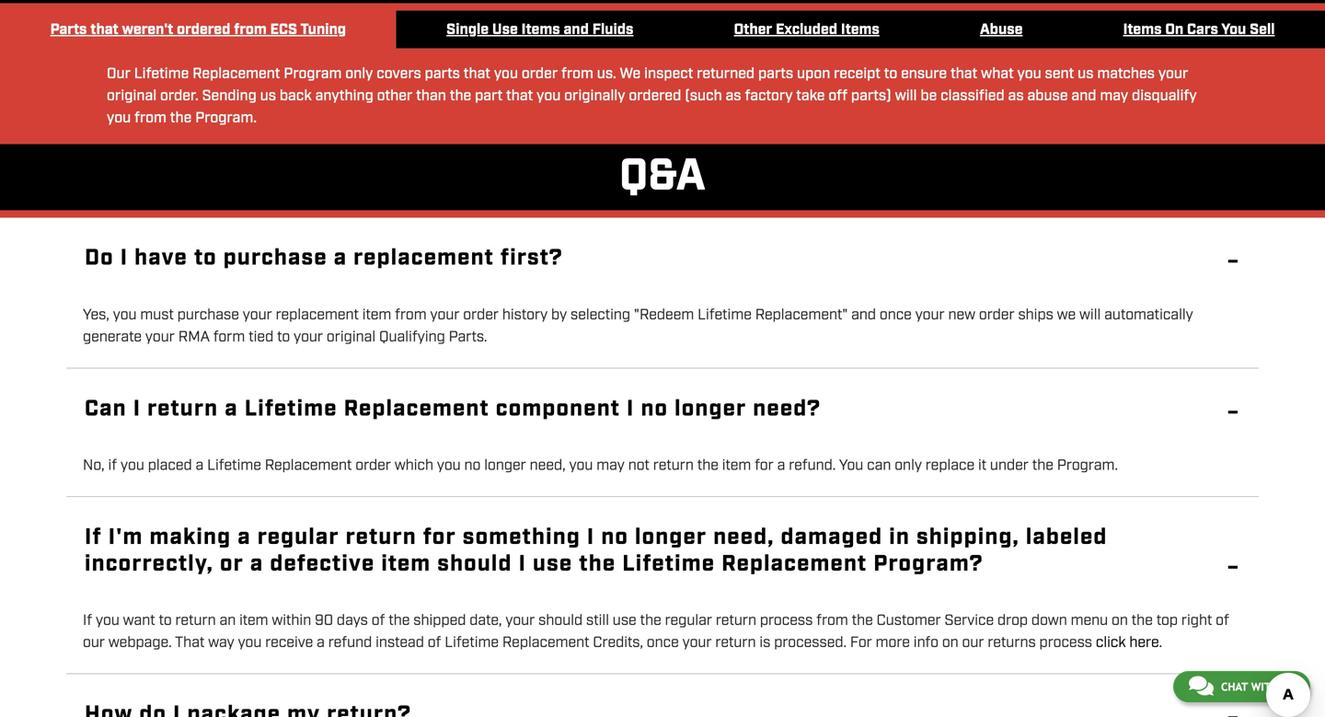 Task type: locate. For each thing, give the bounding box(es) containing it.
use inside 'if you want to return an item within 90 days of the shipped date, your should still use the regular return process from the customer service drop down menu on the top right of our webpage.  that way you receive a refund instead of lifetime replacement credits, once your return is processed. for more info on our returns process'
[[613, 612, 637, 631]]

damaged
[[781, 523, 883, 553]]

item
[[363, 306, 392, 325], [723, 456, 752, 476], [381, 550, 431, 579], [239, 612, 268, 631]]

lifetime inside if i'm making a regular return for something i no longer need, damaged in shipping, labeled incorrectly, or a defective item should i use the lifetime replacement program?
[[623, 550, 716, 579]]

original left qualifying
[[327, 328, 376, 347]]

0 horizontal spatial regular
[[258, 523, 339, 553]]

items left "on"
[[1124, 20, 1162, 40]]

0 horizontal spatial only
[[345, 64, 373, 84]]

0 vertical spatial only
[[345, 64, 373, 84]]

as
[[726, 87, 742, 106], [1009, 87, 1024, 106]]

original inside our lifetime replacement program only covers parts that you order from us.  we inspect returned parts upon receipt to ensure that what you sent us matches your original order.  sending us back anything other than the part that you originally ordered (such as factory take off parts) will be classified as abuse and may disqualify you from the program.
[[107, 87, 157, 106]]

the up still
[[579, 550, 616, 579]]

part
[[475, 87, 503, 106]]

must
[[140, 306, 174, 325]]

tab list containing parts that weren't ordered from ecs tuning
[[0, 11, 1326, 49]]

tab list
[[0, 11, 1326, 49]]

can
[[85, 394, 127, 424]]

by
[[552, 306, 567, 325]]

item up qualifying
[[363, 306, 392, 325]]

that up the part
[[464, 64, 491, 84]]

1 horizontal spatial need,
[[714, 523, 775, 553]]

if inside if i'm making a regular return for something i no longer need, damaged in shipping, labeled incorrectly, or a defective item should i use the lifetime replacement program?
[[85, 523, 102, 553]]

should up date,
[[438, 550, 512, 579]]

parts up than
[[425, 64, 460, 84]]

ordered inside button
[[177, 20, 231, 40]]

purchase up rma
[[177, 306, 239, 325]]

once
[[880, 306, 912, 325], [647, 634, 679, 653]]

shipping,
[[917, 523, 1020, 553]]

you
[[1222, 20, 1247, 40], [840, 456, 864, 476]]

us
[[1282, 680, 1295, 693]]

1 vertical spatial regular
[[665, 612, 713, 631]]

0 vertical spatial longer
[[675, 394, 747, 424]]

1 horizontal spatial no
[[602, 523, 629, 553]]

and left fluids
[[564, 20, 589, 40]]

you up the 'generate'
[[113, 306, 137, 325]]

0 vertical spatial you
[[1222, 20, 1247, 40]]

1 vertical spatial you
[[840, 456, 864, 476]]

as down what
[[1009, 87, 1024, 106]]

purchase up tied
[[223, 244, 328, 273]]

0 horizontal spatial should
[[438, 550, 512, 579]]

3 items from the left
[[1124, 20, 1162, 40]]

need,
[[530, 456, 566, 476], [714, 523, 775, 553]]

2 vertical spatial no
[[602, 523, 629, 553]]

1 vertical spatial may
[[597, 456, 625, 476]]

0 vertical spatial ordered
[[177, 20, 231, 40]]

1 horizontal spatial our
[[963, 634, 985, 653]]

program
[[284, 64, 342, 84]]

our down service
[[963, 634, 985, 653]]

to right want
[[159, 612, 172, 631]]

that inside button
[[91, 20, 118, 40]]

of right right
[[1216, 612, 1230, 631]]

once left new
[[880, 306, 912, 325]]

1 vertical spatial original
[[327, 328, 376, 347]]

and inside our lifetime replacement program only covers parts that you order from us.  we inspect returned parts upon receipt to ensure that what you sent us matches your original order.  sending us back anything other than the part that you originally ordered (such as factory take off parts) will be classified as abuse and may disqualify you from the program.
[[1072, 87, 1097, 106]]

the left the part
[[450, 87, 472, 106]]

0 horizontal spatial program.
[[195, 109, 257, 128]]

you inside button
[[1222, 20, 1247, 40]]

you inside yes, you must purchase your replacement item from your order history by selecting "redeem lifetime replacement" and once your new order ships we will automatically generate your rma form tied to your original qualifying parts.
[[113, 306, 137, 325]]

parts)
[[852, 87, 892, 106]]

for
[[851, 634, 873, 653]]

lifetime inside 'if you want to return an item within 90 days of the shipped date, your should still use the regular return process from the customer service drop down menu on the top right of our webpage.  that way you receive a refund instead of lifetime replacement credits, once your return is processed. for more info on our returns process'
[[445, 634, 499, 653]]

matches
[[1098, 64, 1155, 84]]

of right days
[[372, 612, 385, 631]]

0 horizontal spatial as
[[726, 87, 742, 106]]

selecting
[[571, 306, 631, 325]]

0 horizontal spatial use
[[533, 550, 573, 579]]

if inside 'if you want to return an item within 90 days of the shipped date, your should still use the regular return process from the customer service drop down menu on the top right of our webpage.  that way you receive a refund instead of lifetime replacement credits, once your return is processed. for more info on our returns process'
[[83, 612, 92, 631]]

2 horizontal spatial and
[[1072, 87, 1097, 106]]

0 horizontal spatial on
[[943, 634, 959, 653]]

order up parts.
[[463, 306, 499, 325]]

2 items from the left
[[841, 20, 880, 40]]

on right info
[[943, 634, 959, 653]]

only inside our lifetime replacement program only covers parts that you order from us.  we inspect returned parts upon receipt to ensure that what you sent us matches your original order.  sending us back anything other than the part that you originally ordered (such as factory take off parts) will be classified as abuse and may disqualify you from the program.
[[345, 64, 373, 84]]

anything
[[315, 87, 374, 106]]

credits,
[[593, 634, 644, 653]]

1 horizontal spatial once
[[880, 306, 912, 325]]

1 horizontal spatial us
[[1078, 64, 1094, 84]]

your
[[1159, 64, 1189, 84], [243, 306, 272, 325], [430, 306, 460, 325], [916, 306, 945, 325], [145, 328, 175, 347], [294, 328, 323, 347], [506, 612, 535, 631], [683, 634, 712, 653]]

which
[[395, 456, 434, 476]]

item inside 'if you want to return an item within 90 days of the shipped date, your should still use the regular return process from the customer service drop down menu on the top right of our webpage.  that way you receive a refund instead of lifetime replacement credits, once your return is processed. for more info on our returns process'
[[239, 612, 268, 631]]

no right which
[[465, 456, 481, 476]]

0 vertical spatial use
[[533, 550, 573, 579]]

no,
[[83, 456, 105, 476]]

1 vertical spatial if
[[83, 612, 92, 631]]

of
[[372, 612, 385, 631], [1216, 612, 1230, 631], [428, 634, 441, 653]]

0 horizontal spatial you
[[840, 456, 864, 476]]

our
[[83, 634, 105, 653], [963, 634, 985, 653]]

is
[[760, 634, 771, 653]]

0 vertical spatial original
[[107, 87, 157, 106]]

1 vertical spatial ordered
[[629, 87, 682, 106]]

1 horizontal spatial process
[[1040, 634, 1093, 653]]

here
[[1130, 634, 1160, 653]]

regular right still
[[665, 612, 713, 631]]

and inside yes, you must purchase your replacement item from your order history by selecting "redeem lifetime replacement" and once your new order ships we will automatically generate your rma form tied to your original qualifying parts.
[[852, 306, 877, 325]]

from left ecs
[[234, 20, 267, 40]]

abuse
[[1028, 87, 1069, 106]]

will left "be"
[[895, 87, 918, 106]]

process
[[760, 612, 813, 631], [1040, 634, 1093, 653]]

other
[[377, 87, 413, 106]]

in
[[890, 523, 911, 553]]

from down order.
[[134, 109, 167, 128]]

your down must
[[145, 328, 175, 347]]

parts
[[425, 64, 460, 84], [759, 64, 794, 84]]

original down "our"
[[107, 87, 157, 106]]

original inside yes, you must purchase your replacement item from your order history by selecting "redeem lifetime replacement" and once your new order ships we will automatically generate your rma form tied to your original qualifying parts.
[[327, 328, 376, 347]]

1 horizontal spatial may
[[1101, 87, 1129, 106]]

you right which
[[437, 456, 461, 476]]

no down no, if you placed a lifetime replacement order which you no longer need, you may not return the item for a refund. you can only replace it under the program. at the bottom
[[602, 523, 629, 553]]

chat with us link
[[1174, 671, 1311, 703]]

ordered
[[177, 20, 231, 40], [629, 87, 682, 106]]

parts up factory
[[759, 64, 794, 84]]

to
[[885, 64, 898, 84], [194, 244, 217, 273], [277, 328, 290, 347], [159, 612, 172, 631]]

that up classified
[[951, 64, 978, 84]]

weren't
[[122, 20, 173, 40]]

regular right or
[[258, 523, 339, 553]]

0 horizontal spatial ordered
[[177, 20, 231, 40]]

1 vertical spatial no
[[465, 456, 481, 476]]

our left the webpage.
[[83, 634, 105, 653]]

if left want
[[83, 612, 92, 631]]

1 vertical spatial longer
[[484, 456, 526, 476]]

1 vertical spatial on
[[943, 634, 959, 653]]

0 horizontal spatial will
[[895, 87, 918, 106]]

return inside if i'm making a regular return for something i no longer need, damaged in shipping, labeled incorrectly, or a defective item should i use the lifetime replacement program?
[[346, 523, 417, 553]]

do
[[85, 244, 114, 273]]

new
[[949, 306, 976, 325]]

0 vertical spatial and
[[564, 20, 589, 40]]

menu
[[1071, 612, 1109, 631]]

1 horizontal spatial parts
[[759, 64, 794, 84]]

1 horizontal spatial program.
[[1058, 456, 1119, 476]]

take
[[797, 87, 825, 106]]

0 vertical spatial program.
[[195, 109, 257, 128]]

service
[[945, 612, 995, 631]]

us right sent
[[1078, 64, 1094, 84]]

0 horizontal spatial may
[[597, 456, 625, 476]]

your up disqualify
[[1159, 64, 1189, 84]]

0 vertical spatial purchase
[[223, 244, 328, 273]]

i'm
[[108, 523, 143, 553]]

0 horizontal spatial original
[[107, 87, 157, 106]]

replacement inside our lifetime replacement program only covers parts that you order from us.  we inspect returned parts upon receipt to ensure that what you sent us matches your original order.  sending us back anything other than the part that you originally ordered (such as factory take off parts) will be classified as abuse and may disqualify you from the program.
[[193, 64, 280, 84]]

our lifetime replacement program only covers parts that you order from us.  we inspect returned parts upon receipt to ensure that what you sent us matches your original order.  sending us back anything other than the part that you originally ordered (such as factory take off parts) will be classified as abuse and may disqualify you from the program. tab panel
[[107, 63, 1219, 129]]

1 horizontal spatial on
[[1112, 612, 1129, 631]]

no, if you placed a lifetime replacement order which you no longer need, you may not return the item for a refund. you can only replace it under the program.
[[83, 456, 1119, 476]]

2 horizontal spatial items
[[1124, 20, 1162, 40]]

may down "matches"
[[1101, 87, 1129, 106]]

0 vertical spatial may
[[1101, 87, 1129, 106]]

order inside our lifetime replacement program only covers parts that you order from us.  we inspect returned parts upon receipt to ensure that what you sent us matches your original order.  sending us back anything other than the part that you originally ordered (such as factory take off parts) will be classified as abuse and may disqualify you from the program.
[[522, 64, 558, 84]]

original
[[107, 87, 157, 106], [327, 328, 376, 347]]

longer up something
[[484, 456, 526, 476]]

disqualify
[[1133, 87, 1198, 106]]

replacement inside if i'm making a regular return for something i no longer need, damaged in shipping, labeled incorrectly, or a defective item should i use the lifetime replacement program?
[[722, 550, 868, 579]]

0 horizontal spatial and
[[564, 20, 589, 40]]

first?
[[501, 244, 563, 273]]

1 horizontal spatial you
[[1222, 20, 1247, 40]]

for left refund. at the right bottom of the page
[[755, 456, 774, 476]]

may
[[1101, 87, 1129, 106], [597, 456, 625, 476]]

1 vertical spatial once
[[647, 634, 679, 653]]

you left can on the bottom right of the page
[[840, 456, 864, 476]]

0 horizontal spatial once
[[647, 634, 679, 653]]

and right replacement"
[[852, 306, 877, 325]]

program. inside our lifetime replacement program only covers parts that you order from us.  we inspect returned parts upon receipt to ensure that what you sent us matches your original order.  sending us back anything other than the part that you originally ordered (such as factory take off parts) will be classified as abuse and may disqualify you from the program.
[[195, 109, 257, 128]]

will right we
[[1080, 306, 1101, 325]]

from inside 'if you want to return an item within 90 days of the shipped date, your should still use the regular return process from the customer service drop down menu on the top right of our webpage.  that way you receive a refund instead of lifetime replacement credits, once your return is processed. for more info on our returns process'
[[817, 612, 849, 631]]

your up parts.
[[430, 306, 460, 325]]

"redeem
[[634, 306, 694, 325]]

item up shipped
[[381, 550, 431, 579]]

processed.
[[775, 634, 847, 653]]

1 vertical spatial will
[[1080, 306, 1101, 325]]

1 horizontal spatial should
[[539, 612, 583, 631]]

for down which
[[423, 523, 457, 553]]

replacement down do i have to purchase a replacement first?
[[276, 306, 359, 325]]

the right not
[[698, 456, 719, 476]]

2 vertical spatial longer
[[635, 523, 707, 553]]

comments image
[[1189, 675, 1214, 697]]

us
[[1078, 64, 1094, 84], [260, 87, 276, 106]]

off
[[829, 87, 848, 106]]

0 vertical spatial should
[[438, 550, 512, 579]]

process up is
[[760, 612, 813, 631]]

2 vertical spatial and
[[852, 306, 877, 325]]

order down single use items and fluids button
[[522, 64, 558, 84]]

as down returned
[[726, 87, 742, 106]]

if for if you want to return an item within 90 days of the shipped date, your should still use the regular return process from the customer service drop down menu on the top right of our webpage.  that way you receive a refund instead of lifetime replacement credits, once your return is processed. for more info on our returns process
[[83, 612, 92, 631]]

0 horizontal spatial no
[[465, 456, 481, 476]]

need, inside if i'm making a regular return for something i no longer need, damaged in shipping, labeled incorrectly, or a defective item should i use the lifetime replacement program?
[[714, 523, 775, 553]]

90
[[315, 612, 333, 631]]

2 our from the left
[[963, 634, 985, 653]]

to right have
[[194, 244, 217, 273]]

0 vertical spatial on
[[1112, 612, 1129, 631]]

your right tied
[[294, 328, 323, 347]]

lifetime up order.
[[134, 64, 189, 84]]

covers
[[377, 64, 422, 84]]

0 horizontal spatial our
[[83, 634, 105, 653]]

0 vertical spatial replacement
[[354, 244, 494, 273]]

that right the part
[[506, 87, 533, 106]]

1 vertical spatial only
[[895, 456, 922, 476]]

sent
[[1046, 64, 1075, 84]]

lifetime down date,
[[445, 634, 499, 653]]

1 items from the left
[[522, 20, 560, 40]]

for
[[755, 456, 774, 476], [423, 523, 457, 553]]

to right tied
[[277, 328, 290, 347]]

replacement
[[354, 244, 494, 273], [276, 306, 359, 325]]

only
[[345, 64, 373, 84], [895, 456, 922, 476]]

replacement up qualifying
[[354, 244, 494, 273]]

0 vertical spatial need,
[[530, 456, 566, 476]]

excluded
[[776, 20, 838, 40]]

back
[[280, 87, 312, 106]]

program. up labeled
[[1058, 456, 1119, 476]]

1 our from the left
[[83, 634, 105, 653]]

our
[[107, 64, 131, 84]]

receive
[[265, 634, 313, 653]]

longer left need?
[[675, 394, 747, 424]]

no inside if i'm making a regular return for something i no longer need, damaged in shipping, labeled incorrectly, or a defective item should i use the lifetime replacement program?
[[602, 523, 629, 553]]

longer inside if i'm making a regular return for something i no longer need, damaged in shipping, labeled incorrectly, or a defective item should i use the lifetime replacement program?
[[635, 523, 707, 553]]

ordered inside our lifetime replacement program only covers parts that you order from us.  we inspect returned parts upon receipt to ensure that what you sent us matches your original order.  sending us back anything other than the part that you originally ordered (such as factory take off parts) will be classified as abuse and may disqualify you from the program.
[[629, 87, 682, 106]]

program. down sending
[[195, 109, 257, 128]]

qualifying
[[379, 328, 445, 347]]

0 vertical spatial will
[[895, 87, 918, 106]]

item inside if i'm making a regular return for something i no longer need, damaged in shipping, labeled incorrectly, or a defective item should i use the lifetime replacement program?
[[381, 550, 431, 579]]

item right the an
[[239, 612, 268, 631]]

1 horizontal spatial ordered
[[629, 87, 682, 106]]

1 horizontal spatial as
[[1009, 87, 1024, 106]]

you
[[494, 64, 518, 84], [1018, 64, 1042, 84], [537, 87, 561, 106], [107, 109, 131, 128], [113, 306, 137, 325], [121, 456, 144, 476], [437, 456, 461, 476], [570, 456, 593, 476], [96, 612, 120, 631], [238, 634, 262, 653]]

2 as from the left
[[1009, 87, 1024, 106]]

will inside yes, you must purchase your replacement item from your order history by selecting "redeem lifetime replacement" and once your new order ships we will automatically generate your rma form tied to your original qualifying parts.
[[1080, 306, 1101, 325]]

1 horizontal spatial of
[[428, 634, 441, 653]]

1 vertical spatial should
[[539, 612, 583, 631]]

1 vertical spatial and
[[1072, 87, 1097, 106]]

ordered right weren't
[[177, 20, 231, 40]]

1 horizontal spatial original
[[327, 328, 376, 347]]

1 vertical spatial use
[[613, 612, 637, 631]]

to up parts)
[[885, 64, 898, 84]]

if left i'm
[[85, 523, 102, 553]]

from
[[234, 20, 267, 40], [562, 64, 594, 84], [134, 109, 167, 128], [395, 306, 427, 325], [817, 612, 849, 631]]

you up the part
[[494, 64, 518, 84]]

incorrectly,
[[85, 550, 214, 579]]

sell
[[1250, 20, 1276, 40]]

0 vertical spatial process
[[760, 612, 813, 631]]

1 horizontal spatial will
[[1080, 306, 1101, 325]]

1 vertical spatial replacement
[[276, 306, 359, 325]]

return
[[147, 394, 218, 424], [654, 456, 694, 476], [346, 523, 417, 553], [175, 612, 216, 631], [716, 612, 757, 631], [716, 634, 756, 653]]

items for use
[[522, 20, 560, 40]]

2 horizontal spatial no
[[641, 394, 669, 424]]

1 vertical spatial purchase
[[177, 306, 239, 325]]

items for excluded
[[841, 20, 880, 40]]

1 parts from the left
[[425, 64, 460, 84]]

your left is
[[683, 634, 712, 653]]

only up anything
[[345, 64, 373, 84]]

on
[[1112, 612, 1129, 631], [943, 634, 959, 653]]

to inside yes, you must purchase your replacement item from your order history by selecting "redeem lifetime replacement" and once your new order ships we will automatically generate your rma form tied to your original qualifying parts.
[[277, 328, 290, 347]]

and
[[564, 20, 589, 40], [1072, 87, 1097, 106], [852, 306, 877, 325]]

other
[[734, 20, 773, 40]]

item inside yes, you must purchase your replacement item from your order history by selecting "redeem lifetime replacement" and once your new order ships we will automatically generate your rma form tied to your original qualifying parts.
[[363, 306, 392, 325]]

need, down component
[[530, 456, 566, 476]]

use inside if i'm making a regular return for something i no longer need, damaged in shipping, labeled incorrectly, or a defective item should i use the lifetime replacement program?
[[533, 550, 573, 579]]

you left sell
[[1222, 20, 1247, 40]]

on up the click here link
[[1112, 612, 1129, 631]]

0 vertical spatial if
[[85, 523, 102, 553]]

items right use
[[522, 20, 560, 40]]

1 vertical spatial need,
[[714, 523, 775, 553]]

for inside if i'm making a regular return for something i no longer need, damaged in shipping, labeled incorrectly, or a defective item should i use the lifetime replacement program?
[[423, 523, 457, 553]]

lifetime up 'if you want to return an item within 90 days of the shipped date, your should still use the regular return process from the customer service drop down menu on the top right of our webpage.  that way you receive a refund instead of lifetime replacement credits, once your return is processed. for more info on our returns process'
[[623, 550, 716, 579]]

once right credits,
[[647, 634, 679, 653]]

lifetime right "redeem
[[698, 306, 752, 325]]

be
[[921, 87, 938, 106]]

no up not
[[641, 394, 669, 424]]

originally
[[565, 87, 626, 106]]

0 horizontal spatial parts
[[425, 64, 460, 84]]

0 horizontal spatial items
[[522, 20, 560, 40]]

ordered down "inspect"
[[629, 87, 682, 106]]

longer down not
[[635, 523, 707, 553]]

us left the back
[[260, 87, 276, 106]]

1 horizontal spatial items
[[841, 20, 880, 40]]

q&a
[[620, 148, 706, 206]]

1 horizontal spatial and
[[852, 306, 877, 325]]

0 horizontal spatial for
[[423, 523, 457, 553]]

yes,
[[83, 306, 109, 325]]

1 horizontal spatial for
[[755, 456, 774, 476]]

once inside 'if you want to return an item within 90 days of the shipped date, your should still use the regular return process from the customer service drop down menu on the top right of our webpage.  that way you receive a refund instead of lifetime replacement credits, once your return is processed. for more info on our returns process'
[[647, 634, 679, 653]]

1 horizontal spatial use
[[613, 612, 637, 631]]

process down down
[[1040, 634, 1093, 653]]

0 vertical spatial no
[[641, 394, 669, 424]]

1 vertical spatial for
[[423, 523, 457, 553]]

0 vertical spatial for
[[755, 456, 774, 476]]

1 vertical spatial us
[[260, 87, 276, 106]]

single use items and fluids button
[[396, 11, 684, 49]]

the up for
[[852, 612, 874, 631]]

way
[[208, 634, 235, 653]]

from up processed.
[[817, 612, 849, 631]]

0 horizontal spatial need,
[[530, 456, 566, 476]]

1 horizontal spatial only
[[895, 456, 922, 476]]

0 vertical spatial once
[[880, 306, 912, 325]]

need, left damaged
[[714, 523, 775, 553]]

from up qualifying
[[395, 306, 427, 325]]

1 horizontal spatial regular
[[665, 612, 713, 631]]

replacement
[[193, 64, 280, 84], [344, 394, 490, 424], [265, 456, 352, 476], [722, 550, 868, 579], [503, 634, 590, 653]]

items on cars you sell
[[1124, 20, 1276, 40]]

0 vertical spatial regular
[[258, 523, 339, 553]]



Task type: vqa. For each thing, say whether or not it's contained in the screenshot.
Add to Wish List image
no



Task type: describe. For each thing, give the bounding box(es) containing it.
should inside 'if you want to return an item within 90 days of the shipped date, your should still use the regular return process from the customer service drop down menu on the top right of our webpage.  that way you receive a refund instead of lifetime replacement credits, once your return is processed. for more info on our returns process'
[[539, 612, 583, 631]]

0 horizontal spatial us
[[260, 87, 276, 106]]

can
[[867, 456, 892, 476]]

have
[[135, 244, 188, 273]]

you left want
[[96, 612, 120, 631]]

an
[[220, 612, 236, 631]]

drop
[[998, 612, 1029, 631]]

fluids
[[593, 20, 634, 40]]

right
[[1182, 612, 1213, 631]]

our lifetime replacement program only covers parts that you order from us.  we inspect returned parts upon receipt to ensure that what you sent us matches your original order.  sending us back anything other than the part that you originally ordered (such as factory take off parts) will be classified as abuse and may disqualify you from the program.
[[107, 64, 1198, 128]]

parts.
[[449, 328, 488, 347]]

regular inside if i'm making a regular return for something i no longer need, damaged in shipping, labeled incorrectly, or a defective item should i use the lifetime replacement program?
[[258, 523, 339, 553]]

you left originally on the top left
[[537, 87, 561, 106]]

you down "our"
[[107, 109, 131, 128]]

you right way
[[238, 634, 262, 653]]

single
[[447, 20, 489, 40]]

1 as from the left
[[726, 87, 742, 106]]

the right under
[[1033, 456, 1054, 476]]

not
[[629, 456, 650, 476]]

to inside 'if you want to return an item within 90 days of the shipped date, your should still use the regular return process from the customer service drop down menu on the top right of our webpage.  that way you receive a refund instead of lifetime replacement credits, once your return is processed. for more info on our returns process'
[[159, 612, 172, 631]]

if you want to return an item within 90 days of the shipped date, your should still use the regular return process from the customer service drop down menu on the top right of our webpage.  that way you receive a refund instead of lifetime replacement credits, once your return is processed. for more info on our returns process
[[83, 612, 1230, 653]]

defective
[[270, 550, 375, 579]]

your inside our lifetime replacement program only covers parts that you order from us.  we inspect returned parts upon receipt to ensure that what you sent us matches your original order.  sending us back anything other than the part that you originally ordered (such as factory take off parts) will be classified as abuse and may disqualify you from the program.
[[1159, 64, 1189, 84]]

other excluded items button
[[684, 11, 930, 49]]

do i have to purchase a replacement first?
[[85, 244, 563, 273]]

once inside yes, you must purchase your replacement item from your order history by selecting "redeem lifetime replacement" and once your new order ships we will automatically generate your rma form tied to your original qualifying parts.
[[880, 306, 912, 325]]

1 vertical spatial program.
[[1058, 456, 1119, 476]]

2 parts from the left
[[759, 64, 794, 84]]

the inside if i'm making a regular return for something i no longer need, damaged in shipping, labeled incorrectly, or a defective item should i use the lifetime replacement program?
[[579, 550, 616, 579]]

upon
[[797, 64, 831, 84]]

we
[[620, 64, 641, 84]]

click here .
[[1096, 634, 1163, 653]]

abuse button
[[930, 11, 1074, 49]]

parts that weren't ordered from ecs tuning button
[[0, 11, 396, 49]]

ecs
[[270, 20, 297, 40]]

if for if i'm making a regular return for something i no longer need, damaged in shipping, labeled incorrectly, or a defective item should i use the lifetime replacement program?
[[85, 523, 102, 553]]

order left which
[[356, 456, 391, 476]]

lifetime inside our lifetime replacement program only covers parts that you order from us.  we inspect returned parts upon receipt to ensure that what you sent us matches your original order.  sending us back anything other than the part that you originally ordered (such as factory take off parts) will be classified as abuse and may disqualify you from the program.
[[134, 64, 189, 84]]

top
[[1157, 612, 1179, 631]]

single use items and fluids
[[447, 20, 634, 40]]

should inside if i'm making a regular return for something i no longer need, damaged in shipping, labeled incorrectly, or a defective item should i use the lifetime replacement program?
[[438, 550, 512, 579]]

tied
[[249, 328, 274, 347]]

program?
[[874, 550, 984, 579]]

to inside our lifetime replacement program only covers parts that you order from us.  we inspect returned parts upon receipt to ensure that what you sent us matches your original order.  sending us back anything other than the part that you originally ordered (such as factory take off parts) will be classified as abuse and may disqualify you from the program.
[[885, 64, 898, 84]]

use
[[493, 20, 518, 40]]

automatically
[[1105, 306, 1194, 325]]

other excluded items
[[734, 20, 880, 40]]

receipt
[[834, 64, 881, 84]]

more
[[876, 634, 911, 653]]

placed
[[148, 456, 192, 476]]

parts
[[50, 20, 87, 40]]

chat with us
[[1222, 680, 1295, 693]]

0 horizontal spatial process
[[760, 612, 813, 631]]

from inside yes, you must purchase your replacement item from your order history by selecting "redeem lifetime replacement" and once your new order ships we will automatically generate your rma form tied to your original qualifying parts.
[[395, 306, 427, 325]]

down
[[1032, 612, 1068, 631]]

on
[[1166, 20, 1184, 40]]

it
[[979, 456, 987, 476]]

customer
[[877, 612, 942, 631]]

0 vertical spatial us
[[1078, 64, 1094, 84]]

generate
[[83, 328, 142, 347]]

still
[[587, 612, 609, 631]]

replacement inside 'if you want to return an item within 90 days of the shipped date, your should still use the regular return process from the customer service drop down menu on the top right of our webpage.  that way you receive a refund instead of lifetime replacement credits, once your return is processed. for more info on our returns process'
[[503, 634, 590, 653]]

replace
[[926, 456, 975, 476]]

parts that weren't ordered from ecs tuning
[[50, 20, 346, 40]]

0 horizontal spatial of
[[372, 612, 385, 631]]

2 horizontal spatial of
[[1216, 612, 1230, 631]]

within
[[272, 612, 311, 631]]

your up tied
[[243, 306, 272, 325]]

ships
[[1019, 306, 1054, 325]]

instead
[[376, 634, 424, 653]]

making
[[150, 523, 231, 553]]

click
[[1096, 634, 1127, 653]]

order right new
[[980, 306, 1015, 325]]

from up originally on the top left
[[562, 64, 594, 84]]

item left refund. at the right bottom of the page
[[723, 456, 752, 476]]

under
[[991, 456, 1029, 476]]

ensure
[[901, 64, 948, 84]]

we
[[1058, 306, 1076, 325]]

the up credits,
[[640, 612, 662, 631]]

purchase inside yes, you must purchase your replacement item from your order history by selecting "redeem lifetime replacement" and once your new order ships we will automatically generate your rma form tied to your original qualifying parts.
[[177, 306, 239, 325]]

yes, you must purchase your replacement item from your order history by selecting "redeem lifetime replacement" and once your new order ships we will automatically generate your rma form tied to your original qualifying parts.
[[83, 306, 1194, 347]]

lifetime right placed
[[207, 456, 261, 476]]

(such
[[685, 87, 722, 106]]

may inside our lifetime replacement program only covers parts that you order from us.  we inspect returned parts upon receipt to ensure that what you sent us matches your original order.  sending us back anything other than the part that you originally ordered (such as factory take off parts) will be classified as abuse and may disqualify you from the program.
[[1101, 87, 1129, 106]]

and inside single use items and fluids button
[[564, 20, 589, 40]]

your right date,
[[506, 612, 535, 631]]

you up the abuse
[[1018, 64, 1042, 84]]

inspect
[[645, 64, 694, 84]]

component
[[496, 394, 621, 424]]

a inside 'if you want to return an item within 90 days of the shipped date, your should still use the regular return process from the customer service drop down menu on the top right of our webpage.  that way you receive a refund instead of lifetime replacement credits, once your return is processed. for more info on our returns process'
[[317, 634, 325, 653]]

or
[[220, 550, 244, 579]]

replacement inside yes, you must purchase your replacement item from your order history by selecting "redeem lifetime replacement" and once your new order ships we will automatically generate your rma form tied to your original qualifying parts.
[[276, 306, 359, 325]]

webpage.
[[108, 634, 172, 653]]

factory
[[745, 87, 793, 106]]

your left new
[[916, 306, 945, 325]]

the up instead
[[389, 612, 410, 631]]

want
[[123, 612, 155, 631]]

what
[[982, 64, 1014, 84]]

sending
[[202, 87, 257, 106]]

the up here
[[1132, 612, 1154, 631]]

history
[[503, 306, 548, 325]]

from inside button
[[234, 20, 267, 40]]

classified
[[941, 87, 1005, 106]]

you left not
[[570, 456, 593, 476]]

if
[[108, 456, 117, 476]]

lifetime down tied
[[245, 394, 338, 424]]

something
[[463, 523, 581, 553]]

click here link
[[1096, 634, 1160, 653]]

can i return a lifetime replacement component i no longer need?
[[85, 394, 821, 424]]

lifetime inside yes, you must purchase your replacement item from your order history by selecting "redeem lifetime replacement" and once your new order ships we will automatically generate your rma form tied to your original qualifying parts.
[[698, 306, 752, 325]]

you right if
[[121, 456, 144, 476]]

items inside button
[[1124, 20, 1162, 40]]

refund.
[[789, 456, 836, 476]]

tuning
[[301, 20, 346, 40]]

info
[[914, 634, 939, 653]]

the down order.
[[170, 109, 192, 128]]

chat
[[1222, 680, 1249, 693]]

regular inside 'if you want to return an item within 90 days of the shipped date, your should still use the regular return process from the customer service drop down menu on the top right of our webpage.  that way you receive a refund instead of lifetime replacement credits, once your return is processed. for more info on our returns process'
[[665, 612, 713, 631]]

1 vertical spatial process
[[1040, 634, 1093, 653]]

need?
[[753, 394, 821, 424]]

will inside our lifetime replacement program only covers parts that you order from us.  we inspect returned parts upon receipt to ensure that what you sent us matches your original order.  sending us back anything other than the part that you originally ordered (such as factory take off parts) will be classified as abuse and may disqualify you from the program.
[[895, 87, 918, 106]]

with
[[1252, 680, 1279, 693]]



